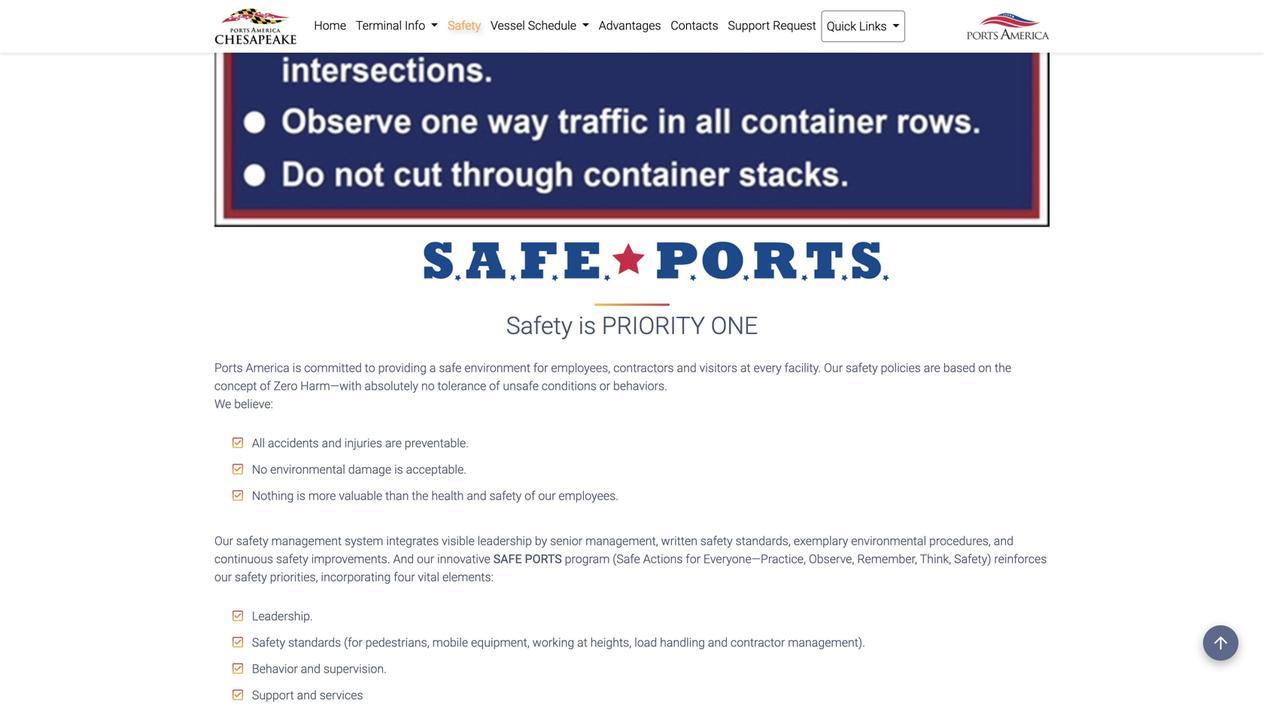 Task type: locate. For each thing, give the bounding box(es) containing it.
for up unsafe
[[533, 361, 548, 375]]

program (safe actions for everyone—practice, observe,         remember, think, safety) reinforces our safety priorities, incorporating four vital elements:
[[214, 552, 1047, 584]]

the right on
[[995, 361, 1012, 375]]

links
[[859, 19, 887, 33]]

innovative
[[437, 552, 491, 566]]

0 horizontal spatial the
[[412, 489, 429, 503]]

all accidents and injuries are preventable.
[[249, 436, 469, 450]]

pedestrians,
[[366, 635, 430, 650]]

quick links
[[827, 19, 890, 33]]

the inside ports america is committed to providing a safe environment for employees, contractors and visitors at every facility. our safety policies are based on the concept         of zero harm—with absolutely no tolerance of unsafe conditions or behaviors. we believe:
[[995, 361, 1012, 375]]

0 vertical spatial the
[[995, 361, 1012, 375]]

all
[[252, 436, 265, 450]]

one
[[711, 312, 758, 340]]

info
[[405, 18, 425, 33]]

safety for safety is priority one
[[506, 312, 573, 340]]

are
[[924, 361, 941, 375], [385, 436, 402, 450]]

by
[[535, 534, 547, 548]]

are left based
[[924, 361, 941, 375]]

1 horizontal spatial of
[[489, 379, 500, 393]]

our inside ports america is committed to providing a safe environment for employees, contractors and visitors at every facility. our safety policies are based on the concept         of zero harm—with absolutely no tolerance of unsafe conditions or behaviors. we believe:
[[824, 361, 843, 375]]

vital
[[418, 570, 440, 584]]

absolutely
[[365, 379, 418, 393]]

ports
[[525, 552, 562, 566]]

priority
[[602, 312, 705, 340]]

1 vertical spatial our
[[417, 552, 434, 566]]

1 horizontal spatial are
[[924, 361, 941, 375]]

vessel
[[491, 18, 525, 33]]

check square image for behavior and supervision.
[[233, 663, 243, 675]]

of down environment
[[489, 379, 500, 393]]

contacts
[[671, 18, 718, 33]]

home link
[[309, 11, 351, 41]]

of
[[260, 379, 271, 393], [489, 379, 500, 393], [525, 489, 535, 503]]

0 vertical spatial our
[[538, 489, 556, 503]]

are right the injuries
[[385, 436, 402, 450]]

our
[[824, 361, 843, 375], [214, 534, 233, 548]]

0 vertical spatial for
[[533, 361, 548, 375]]

environmental up more
[[270, 462, 345, 477]]

safety up the behavior
[[252, 635, 285, 650]]

safety up continuous
[[236, 534, 268, 548]]

6 check square image from the top
[[233, 689, 243, 701]]

1 horizontal spatial environmental
[[851, 534, 926, 548]]

of down america
[[260, 379, 271, 393]]

behavior and supervision.
[[249, 662, 387, 676]]

2 horizontal spatial of
[[525, 489, 535, 503]]

ports america is committed to providing a safe environment for employees, contractors and visitors at every facility. our safety policies are based on the concept         of zero harm—with absolutely no tolerance of unsafe conditions or behaviors. we believe:
[[214, 361, 1012, 411]]

and right "health"
[[467, 489, 487, 503]]

check square image for nothing is more valuable than the health and safety of our employees.
[[233, 489, 243, 501]]

1 horizontal spatial our
[[824, 361, 843, 375]]

1 vertical spatial at
[[577, 635, 588, 650]]

1 vertical spatial safety
[[506, 312, 573, 340]]

of up by
[[525, 489, 535, 503]]

our up vital
[[417, 552, 434, 566]]

support request link
[[723, 11, 821, 41]]

1 vertical spatial our
[[214, 534, 233, 548]]

exemplary
[[794, 534, 848, 548]]

for down written
[[686, 552, 701, 566]]

and left visitors
[[677, 361, 697, 375]]

harm—with
[[300, 379, 362, 393]]

and inside ports america is committed to providing a safe environment for employees, contractors and visitors at every facility. our safety policies are based on the concept         of zero harm—with absolutely no tolerance of unsafe conditions or behaviors. we believe:
[[677, 361, 697, 375]]

check square image for no environmental damage is acceptable.
[[233, 463, 243, 475]]

management,
[[586, 534, 658, 548]]

and right handling
[[708, 635, 728, 650]]

mobile
[[432, 635, 468, 650]]

safety inside ports america is committed to providing a safe environment for employees, contractors and visitors at every facility. our safety policies are based on the concept         of zero harm—with absolutely no tolerance of unsafe conditions or behaviors. we believe:
[[846, 361, 878, 375]]

environmental up remember,
[[851, 534, 926, 548]]

is up zero
[[293, 361, 301, 375]]

every
[[754, 361, 782, 375]]

reinforces
[[994, 552, 1047, 566]]

0 horizontal spatial of
[[260, 379, 271, 393]]

otr driver terminal rules image
[[214, 0, 1050, 227]]

we
[[214, 397, 231, 411]]

contractors
[[613, 361, 674, 375]]

support
[[728, 18, 770, 33]]

safety down continuous
[[235, 570, 267, 584]]

procedures,
[[929, 534, 991, 548]]

the right the than
[[412, 489, 429, 503]]

tolerance
[[438, 379, 486, 393]]

heights,
[[591, 635, 632, 650]]

observe,
[[809, 552, 855, 566]]

1 horizontal spatial our
[[417, 552, 434, 566]]

valuable
[[339, 489, 382, 503]]

believe:
[[234, 397, 273, 411]]

facility.
[[785, 361, 821, 375]]

and
[[677, 361, 697, 375], [322, 436, 342, 450], [467, 489, 487, 503], [994, 534, 1014, 548], [708, 635, 728, 650], [301, 662, 321, 676]]

employees,
[[551, 361, 611, 375]]

1 vertical spatial environmental
[[851, 534, 926, 548]]

our inside our safety management system integrates visible leadership by senior management, written safety standards,         exemplary environmental procedures, and continuous safety improvements. and our innovative
[[214, 534, 233, 548]]

0 vertical spatial our
[[824, 361, 843, 375]]

2 check square image from the top
[[233, 463, 243, 475]]

at left heights,
[[577, 635, 588, 650]]

check square image
[[233, 437, 243, 449], [233, 463, 243, 475], [233, 489, 243, 501], [233, 636, 243, 648], [233, 663, 243, 675], [233, 689, 243, 701]]

priorities,
[[270, 570, 318, 584]]

safety link
[[443, 11, 486, 41]]

leadership
[[478, 534, 532, 548]]

safety for safety standards (for pedestrians, mobile equipment, working at heights, load handling and contractor management).
[[252, 635, 285, 650]]

safety left policies at the bottom of the page
[[846, 361, 878, 375]]

0 vertical spatial at
[[741, 361, 751, 375]]

2 vertical spatial safety
[[252, 635, 285, 650]]

3 check square image from the top
[[233, 489, 243, 501]]

zero
[[274, 379, 298, 393]]

schedule
[[528, 18, 576, 33]]

0 vertical spatial are
[[924, 361, 941, 375]]

2 horizontal spatial our
[[538, 489, 556, 503]]

1 horizontal spatial at
[[741, 361, 751, 375]]

concept
[[214, 379, 257, 393]]

and down standards
[[301, 662, 321, 676]]

ports
[[214, 361, 243, 375]]

check square image for all accidents and injuries are preventable.
[[233, 437, 243, 449]]

4 check square image from the top
[[233, 636, 243, 648]]

quick
[[827, 19, 856, 33]]

1 horizontal spatial safety
[[448, 18, 481, 33]]

or
[[600, 379, 610, 393]]

0 horizontal spatial our
[[214, 534, 233, 548]]

america
[[246, 361, 290, 375]]

5 check square image from the top
[[233, 663, 243, 675]]

than
[[385, 489, 409, 503]]

our right facility.
[[824, 361, 843, 375]]

our left employees.
[[538, 489, 556, 503]]

handling
[[660, 635, 705, 650]]

our up continuous
[[214, 534, 233, 548]]

1 horizontal spatial for
[[686, 552, 701, 566]]

0 horizontal spatial our
[[214, 570, 232, 584]]

our inside "program (safe actions for everyone—practice, observe,         remember, think, safety) reinforces our safety priorities, incorporating four vital elements:"
[[214, 570, 232, 584]]

safety
[[448, 18, 481, 33], [506, 312, 573, 340], [252, 635, 285, 650]]

1 vertical spatial the
[[412, 489, 429, 503]]

elements:
[[443, 570, 494, 584]]

0 horizontal spatial are
[[385, 436, 402, 450]]

0 horizontal spatial safety
[[252, 635, 285, 650]]

safety)
[[954, 552, 992, 566]]

1 vertical spatial for
[[686, 552, 701, 566]]

and up reinforces on the bottom of the page
[[994, 534, 1014, 548]]

0 vertical spatial safety
[[448, 18, 481, 33]]

our down continuous
[[214, 570, 232, 584]]

terminal info link
[[351, 11, 443, 41]]

safety up employees,
[[506, 312, 573, 340]]

check square image for safety standards (for pedestrians, mobile equipment, working at heights, load handling and contractor management).
[[233, 636, 243, 648]]

1 check square image from the top
[[233, 437, 243, 449]]

2 vertical spatial our
[[214, 570, 232, 584]]

1 horizontal spatial the
[[995, 361, 1012, 375]]

at left every
[[741, 361, 751, 375]]

for
[[533, 361, 548, 375], [686, 552, 701, 566]]

damage
[[348, 462, 391, 477]]

safe
[[439, 361, 462, 375]]

contacts link
[[666, 11, 723, 41]]

safety is priority one
[[506, 312, 758, 340]]

safety left vessel
[[448, 18, 481, 33]]

safety standards (for pedestrians, mobile equipment, working at heights, load handling and contractor management).
[[249, 635, 865, 650]]

0 vertical spatial environmental
[[270, 462, 345, 477]]

0 horizontal spatial for
[[533, 361, 548, 375]]

2 horizontal spatial safety
[[506, 312, 573, 340]]

health
[[431, 489, 464, 503]]

0 horizontal spatial environmental
[[270, 462, 345, 477]]

integrates
[[386, 534, 439, 548]]

the
[[995, 361, 1012, 375], [412, 489, 429, 503]]

is left more
[[297, 489, 306, 503]]

working
[[533, 635, 574, 650]]



Task type: describe. For each thing, give the bounding box(es) containing it.
and left the injuries
[[322, 436, 342, 450]]

safety right written
[[701, 534, 733, 548]]

nothing
[[252, 489, 294, 503]]

and
[[393, 552, 414, 566]]

our inside our safety management system integrates visible leadership by senior management, written safety standards,         exemplary environmental procedures, and continuous safety improvements. and our innovative
[[417, 552, 434, 566]]

is up the than
[[394, 462, 403, 477]]

safety up "leadership"
[[490, 489, 522, 503]]

our for safety
[[214, 570, 232, 584]]

go to top image
[[1203, 625, 1239, 661]]

safety for safety
[[448, 18, 481, 33]]

vessel schedule
[[491, 18, 579, 33]]

remember,
[[857, 552, 917, 566]]

on
[[979, 361, 992, 375]]

1 vertical spatial are
[[385, 436, 402, 450]]

are inside ports america is committed to providing a safe environment for employees, contractors and visitors at every facility. our safety policies are based on the concept         of zero harm—with absolutely no tolerance of unsafe conditions or behaviors. we believe:
[[924, 361, 941, 375]]

to
[[365, 361, 375, 375]]

accidents
[[268, 436, 319, 450]]

terminal
[[356, 18, 402, 33]]

equipment,
[[471, 635, 530, 650]]

standards,
[[736, 534, 791, 548]]

system
[[345, 534, 383, 548]]

at inside ports america is committed to providing a safe environment for employees, contractors and visitors at every facility. our safety policies are based on the concept         of zero harm—with absolutely no tolerance of unsafe conditions or behaviors. we believe:
[[741, 361, 751, 375]]

for inside ports america is committed to providing a safe environment for employees, contractors and visitors at every facility. our safety policies are based on the concept         of zero harm—with absolutely no tolerance of unsafe conditions or behaviors. we believe:
[[533, 361, 548, 375]]

four
[[394, 570, 415, 584]]

employees.
[[559, 489, 619, 503]]

safety inside "program (safe actions for everyone—practice, observe,         remember, think, safety) reinforces our safety priorities, incorporating four vital elements:"
[[235, 570, 267, 584]]

0 horizontal spatial at
[[577, 635, 588, 650]]

management
[[271, 534, 342, 548]]

environmental inside our safety management system integrates visible leadership by senior management, written safety standards,         exemplary environmental procedures, and continuous safety improvements. and our innovative
[[851, 534, 926, 548]]

nothing is more valuable than the health and safety of our employees.
[[249, 489, 619, 503]]

policies
[[881, 361, 921, 375]]

a
[[430, 361, 436, 375]]

advantages link
[[594, 11, 666, 41]]

actions
[[643, 552, 683, 566]]

written
[[661, 534, 698, 548]]

check square image
[[233, 610, 243, 622]]

safe
[[493, 552, 522, 566]]

acceptable.
[[406, 462, 467, 477]]

management).
[[788, 635, 865, 650]]

is up employees,
[[579, 312, 596, 340]]

no environmental damage is acceptable.
[[249, 462, 467, 477]]

load
[[635, 635, 657, 650]]

our safety management system integrates visible leadership by senior management, written safety standards,         exemplary environmental procedures, and continuous safety improvements. and our innovative
[[214, 534, 1014, 566]]

(safe
[[613, 552, 640, 566]]

program
[[565, 552, 610, 566]]

vessel schedule link
[[486, 11, 594, 41]]

quick links link
[[821, 11, 905, 42]]

for inside "program (safe actions for everyone—practice, observe,         remember, think, safety) reinforces our safety priorities, incorporating four vital elements:"
[[686, 552, 701, 566]]

improvements.
[[311, 552, 390, 566]]

support request
[[728, 18, 816, 33]]

safety up priorities, at bottom
[[276, 552, 308, 566]]

committed
[[304, 361, 362, 375]]

continuous
[[214, 552, 273, 566]]

no
[[252, 462, 267, 477]]

behaviors.
[[613, 379, 667, 393]]

request
[[773, 18, 816, 33]]

terminal info
[[356, 18, 428, 33]]

injuries
[[345, 436, 382, 450]]

leadership.
[[249, 609, 313, 623]]

and inside our safety management system integrates visible leadership by senior management, written safety standards,         exemplary environmental procedures, and continuous safety improvements. and our innovative
[[994, 534, 1014, 548]]

based
[[944, 361, 976, 375]]

conditions
[[542, 379, 597, 393]]

safe ports
[[493, 552, 562, 566]]

home
[[314, 18, 346, 33]]

unsafe
[[503, 379, 539, 393]]

everyone—practice,
[[704, 552, 806, 566]]

think,
[[920, 552, 951, 566]]

is inside ports america is committed to providing a safe environment for employees, contractors and visitors at every facility. our safety policies are based on the concept         of zero harm—with absolutely no tolerance of unsafe conditions or behaviors. we believe:
[[293, 361, 301, 375]]

preventable.
[[405, 436, 469, 450]]

our for employees.
[[538, 489, 556, 503]]

contractor
[[731, 635, 785, 650]]

standards
[[288, 635, 341, 650]]

behavior
[[252, 662, 298, 676]]

more
[[308, 489, 336, 503]]

providing
[[378, 361, 427, 375]]

visible
[[442, 534, 475, 548]]

environment
[[465, 361, 531, 375]]

(for
[[344, 635, 363, 650]]

senior
[[550, 534, 583, 548]]



Task type: vqa. For each thing, say whether or not it's contained in the screenshot.
'safe ports'
yes



